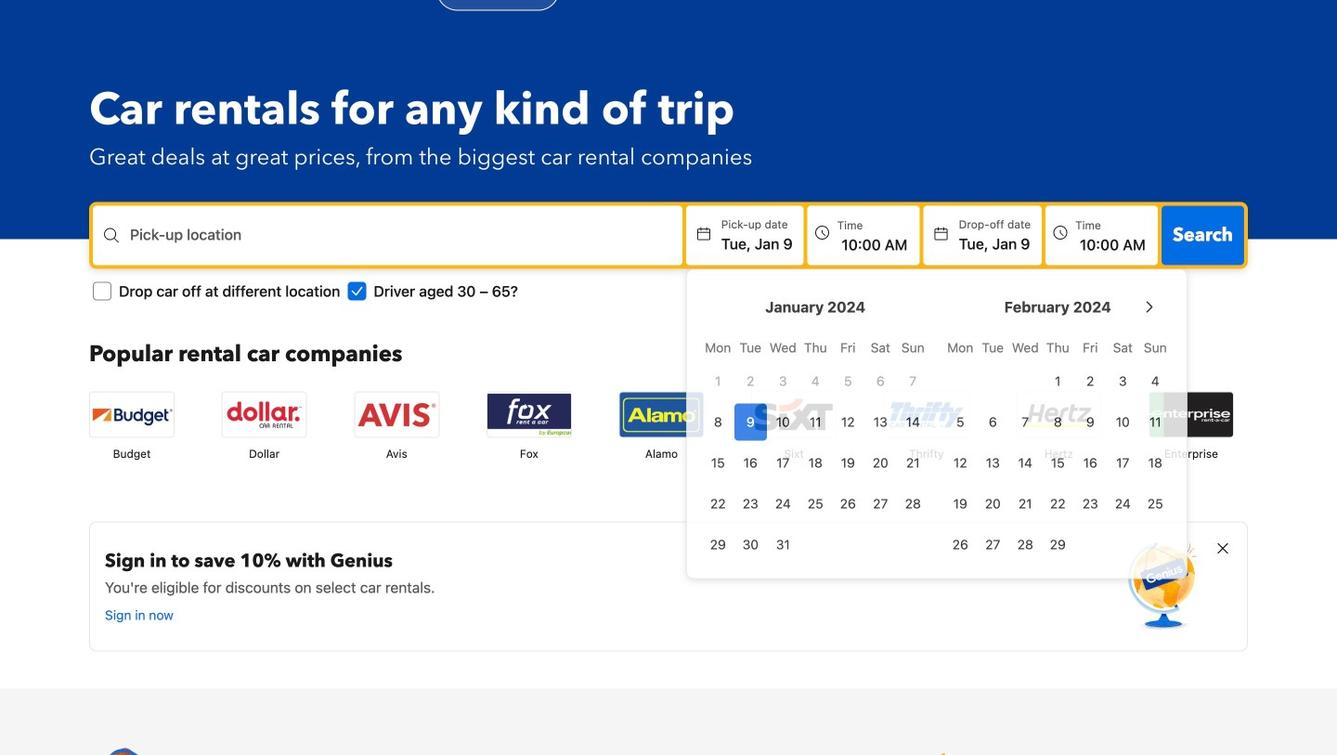 Task type: vqa. For each thing, say whether or not it's contained in the screenshot.
Offers main content
no



Task type: locate. For each thing, give the bounding box(es) containing it.
2 January 2024 checkbox
[[735, 363, 767, 400]]

1 horizontal spatial grid
[[945, 329, 1172, 563]]

22 February 2024 checkbox
[[1042, 485, 1075, 522]]

29 January 2024 checkbox
[[702, 526, 735, 563]]

10 February 2024 checkbox
[[1107, 403, 1140, 441]]

7 February 2024 checkbox
[[1010, 403, 1042, 441]]

1 January 2024 checkbox
[[702, 363, 735, 400]]

20 February 2024 checkbox
[[977, 485, 1010, 522]]

16 January 2024 checkbox
[[735, 444, 767, 481]]

8 January 2024 checkbox
[[702, 403, 735, 441]]

1 February 2024 checkbox
[[1042, 363, 1075, 400]]

17 January 2024 checkbox
[[767, 444, 800, 481]]

25 January 2024 checkbox
[[800, 485, 832, 522]]

14 February 2024 checkbox
[[1010, 444, 1042, 481]]

15 January 2024 checkbox
[[702, 444, 735, 481]]

4 January 2024 checkbox
[[800, 363, 832, 400]]

27 January 2024 checkbox
[[865, 485, 897, 522]]

cell
[[735, 400, 767, 441]]

31 January 2024 checkbox
[[767, 526, 800, 563]]

15 February 2024 checkbox
[[1042, 444, 1075, 481]]

11 February 2024 checkbox
[[1140, 403, 1172, 441]]

5 February 2024 checkbox
[[945, 403, 977, 441]]

26 February 2024 checkbox
[[945, 526, 977, 563]]

4 February 2024 checkbox
[[1140, 363, 1172, 400]]

grid
[[702, 329, 930, 563], [945, 329, 1172, 563]]

6 January 2024 checkbox
[[865, 363, 897, 400]]

thrifty logo image
[[885, 392, 969, 437]]

20 January 2024 checkbox
[[865, 444, 897, 481]]

9 January 2024 checkbox
[[735, 403, 767, 441]]

3 January 2024 checkbox
[[767, 363, 800, 400]]

alamo logo image
[[620, 392, 704, 437]]

10 January 2024 checkbox
[[767, 403, 800, 441]]

fox logo image
[[488, 392, 571, 437]]

we're here for you image
[[89, 748, 164, 755]]

18 February 2024 checkbox
[[1140, 444, 1172, 481]]

0 horizontal spatial grid
[[702, 329, 930, 563]]



Task type: describe. For each thing, give the bounding box(es) containing it.
dollar logo image
[[223, 392, 306, 437]]

22 January 2024 checkbox
[[702, 485, 735, 522]]

23 January 2024 checkbox
[[735, 485, 767, 522]]

enterprise logo image
[[1150, 392, 1234, 437]]

budget logo image
[[90, 392, 174, 437]]

7 January 2024 checkbox
[[897, 363, 930, 400]]

5 million+ reviews image
[[877, 748, 951, 755]]

11 January 2024 checkbox
[[800, 403, 832, 441]]

Pick-up location field
[[130, 235, 683, 258]]

26 January 2024 checkbox
[[832, 485, 865, 522]]

hertz logo image
[[1018, 392, 1101, 437]]

sixt logo image
[[753, 392, 836, 437]]

21 February 2024 checkbox
[[1010, 485, 1042, 522]]

29 February 2024 checkbox
[[1042, 526, 1075, 563]]

28 February 2024 checkbox
[[1010, 526, 1042, 563]]

avis logo image
[[355, 392, 439, 437]]

28 January 2024 checkbox
[[897, 485, 930, 522]]

23 February 2024 checkbox
[[1075, 485, 1107, 522]]

5 January 2024 checkbox
[[832, 363, 865, 400]]

13 January 2024 checkbox
[[865, 403, 897, 441]]

30 January 2024 checkbox
[[735, 526, 767, 563]]

21 January 2024 checkbox
[[897, 444, 930, 481]]

24 January 2024 checkbox
[[767, 485, 800, 522]]

6 February 2024 checkbox
[[977, 403, 1010, 441]]

25 February 2024 checkbox
[[1140, 485, 1172, 522]]

19 January 2024 checkbox
[[832, 444, 865, 481]]

13 February 2024 checkbox
[[977, 444, 1010, 481]]

1 grid from the left
[[702, 329, 930, 563]]

16 February 2024 checkbox
[[1075, 444, 1107, 481]]

8 February 2024 checkbox
[[1042, 403, 1075, 441]]

19 February 2024 checkbox
[[945, 485, 977, 522]]

12 January 2024 checkbox
[[832, 403, 865, 441]]

2 February 2024 checkbox
[[1075, 363, 1107, 400]]

18 January 2024 checkbox
[[800, 444, 832, 481]]

12 February 2024 checkbox
[[945, 444, 977, 481]]

27 February 2024 checkbox
[[977, 526, 1010, 563]]

14 January 2024 checkbox
[[897, 403, 930, 441]]

17 February 2024 checkbox
[[1107, 444, 1140, 481]]

9 February 2024 checkbox
[[1075, 403, 1107, 441]]

24 February 2024 checkbox
[[1107, 485, 1140, 522]]

3 February 2024 checkbox
[[1107, 363, 1140, 400]]

2 grid from the left
[[945, 329, 1172, 563]]



